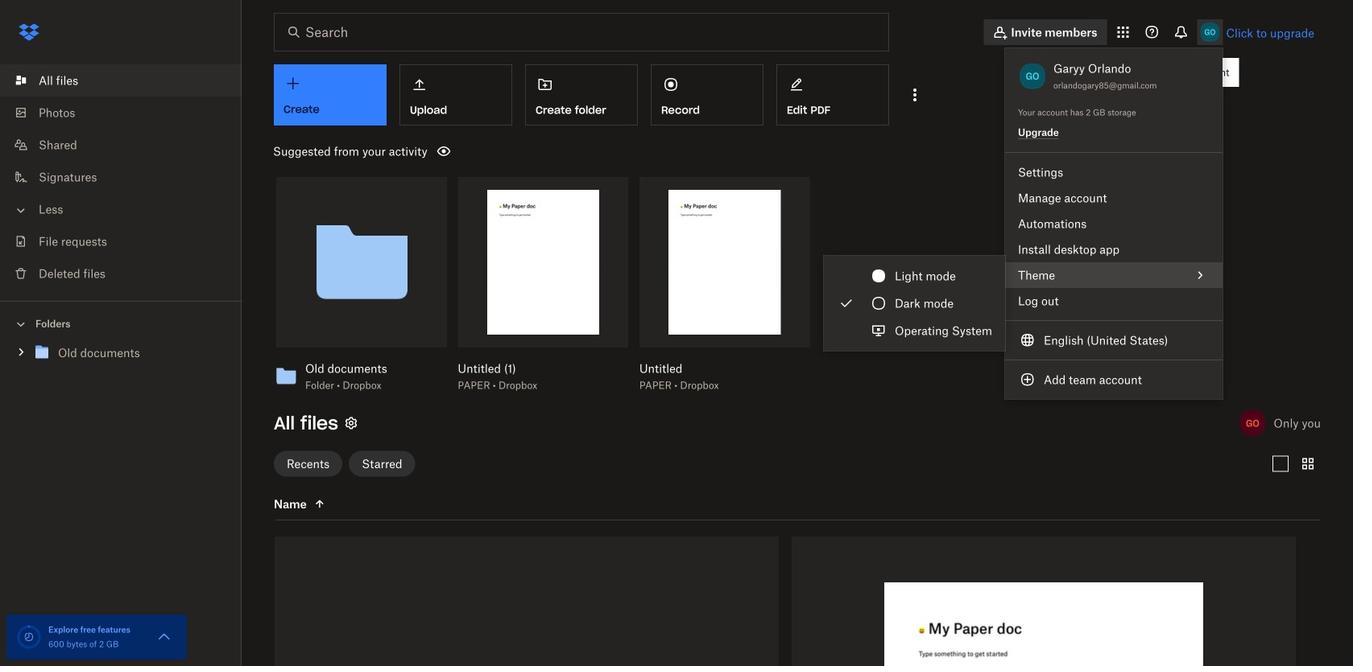 Task type: vqa. For each thing, say whether or not it's contained in the screenshot.
NAME in "Create folder" dialog
no



Task type: describe. For each thing, give the bounding box(es) containing it.
folder, old documents row
[[275, 537, 779, 667]]

less image
[[13, 203, 29, 219]]

account menu image
[[1197, 19, 1223, 45]]

file, _ my paper doc.paper row
[[792, 537, 1296, 667]]

2 menu item from the top
[[1005, 328, 1223, 354]]



Task type: locate. For each thing, give the bounding box(es) containing it.
menu item
[[1005, 263, 1223, 288], [1005, 328, 1223, 354]]

list item
[[0, 64, 242, 97]]

dropbox image
[[13, 16, 45, 48]]

1 vertical spatial menu item
[[1005, 328, 1223, 354]]

1 menu item from the top
[[1005, 263, 1223, 288]]

list
[[0, 55, 242, 301]]

radio item
[[824, 290, 1005, 317]]

menu
[[1005, 48, 1223, 399], [824, 256, 1005, 351]]

choose a language: image
[[1018, 331, 1037, 350]]

0 vertical spatial menu item
[[1005, 263, 1223, 288]]



